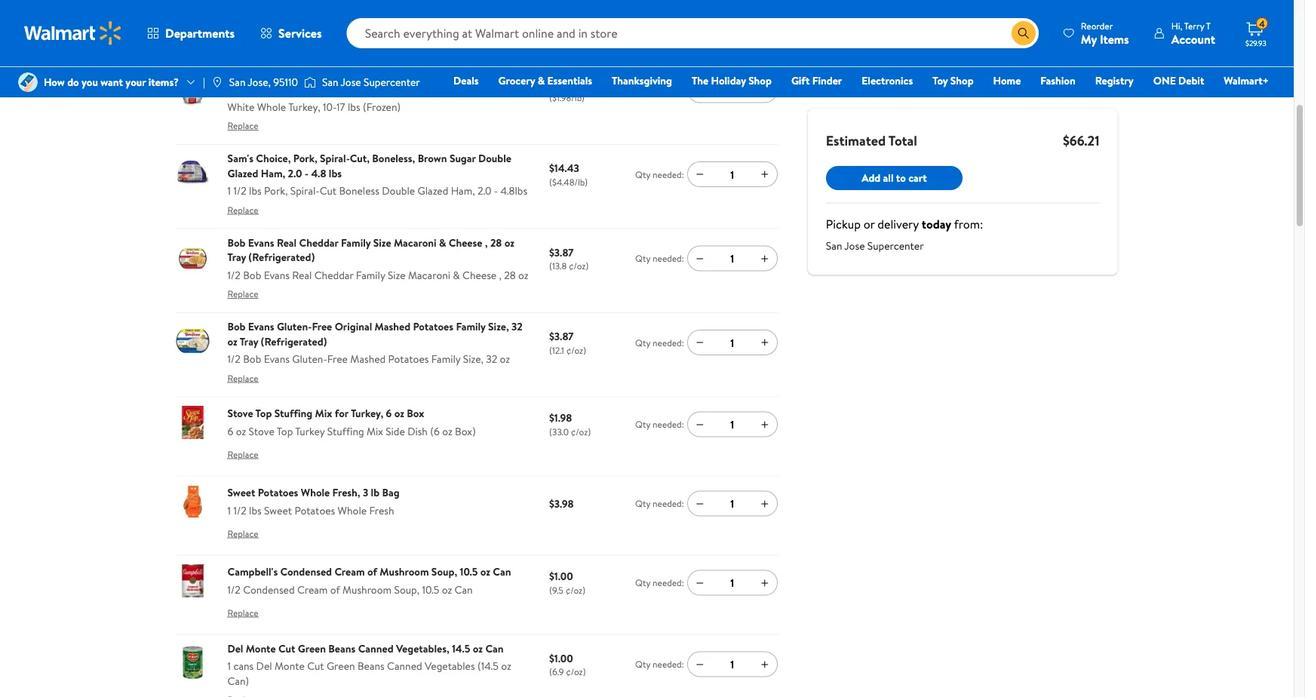Task type: vqa. For each thing, say whether or not it's contained in the screenshot.
the bottom SIZE,
yes



Task type: describe. For each thing, give the bounding box(es) containing it.
11
[[311, 81, 318, 96]]

0 vertical spatial stuffing
[[275, 406, 313, 421]]

qty for shady brook farms frozen whole turkey, no antibiotics ever, 10- 17 lbs, serves 7 to 11 white whole turkey, 10-17 lbs (frozen)
[[636, 84, 651, 97]]

campbell's condensed cream of mushroom soup, 10.5 oz can 1/2 condensed cream of mushroom soup, 10.5 oz can
[[228, 565, 511, 597]]

qty needed: for stove top stuffing mix for turkey, 6 oz box 6 oz stove top turkey stuffing mix side dish (6 oz box)
[[636, 418, 685, 431]]

0 vertical spatial of
[[368, 565, 377, 579]]

($4.48/lb)
[[549, 175, 588, 188]]

2 vertical spatial cut
[[307, 659, 324, 674]]

2 shop from the left
[[951, 73, 974, 88]]

1/2 inside 'sweet potatoes whole fresh, 3 lb bag 1 1/2 lbs sweet potatoes whole fresh'
[[234, 503, 247, 518]]

0 vertical spatial beans
[[329, 641, 356, 656]]

all
[[884, 171, 894, 185]]

replace button for 1 1/2 lbs sweet potatoes whole fresh
[[228, 522, 259, 546]]

to inside shady brook farms frozen whole turkey, no antibiotics ever, 10- 17 lbs, serves 7 to 11 white whole turkey, 10-17 lbs (frozen)
[[298, 81, 308, 96]]

toy shop
[[933, 73, 974, 88]]

ever,
[[486, 67, 509, 81]]

(13.8
[[549, 260, 567, 272]]

sugar
[[450, 151, 476, 166]]

hi,
[[1172, 19, 1183, 32]]

1 horizontal spatial spiral-
[[320, 151, 350, 166]]

¢/oz) for bob evans real cheddar family size macaroni & cheese , 28 oz tray (refrigerated) 1/2 bob evans real cheddar family size macaroni & cheese , 28 oz
[[569, 260, 589, 272]]

1 vertical spatial cheddar
[[315, 267, 354, 282]]

1 vertical spatial condensed
[[243, 582, 295, 597]]

1 vertical spatial cut
[[279, 641, 295, 656]]

electronics link
[[855, 72, 920, 89]]

95110
[[273, 75, 298, 89]]

cut,
[[350, 151, 370, 166]]

0 horizontal spatial spiral-
[[291, 183, 320, 198]]

bob evans gluten-free original mashed potatoes family size, 32 oz  tray (refrigerated) 1/2 bob evans gluten-free mashed potatoes family size, 32 oz
[[228, 319, 523, 366]]

the
[[692, 73, 709, 88]]

box)
[[455, 424, 476, 439]]

no
[[417, 67, 431, 81]]

or
[[864, 216, 875, 232]]

0 horizontal spatial size,
[[463, 352, 484, 366]]

0 vertical spatial glazed
[[228, 166, 258, 180]]

san for san jose, 95110
[[229, 75, 246, 89]]

4
[[1260, 17, 1266, 30]]

sweet potatoes whole fresh, 3 lb bag link
[[228, 485, 400, 500]]

$3.98
[[549, 496, 574, 511]]

fresh
[[369, 503, 394, 518]]

1 vertical spatial canned
[[387, 659, 422, 674]]

replace for 1/2 bob evans gluten-free mashed potatoes family size, 32 oz
[[228, 372, 259, 385]]

sam's choice, pork, spiral-cut, boneless, brown sugar double glazed ham, 2.0 - 4.8 lbs link
[[228, 151, 512, 180]]

pickup or delivery today from: san jose supercenter
[[826, 216, 984, 253]]

 image for san jose supercenter
[[304, 75, 316, 90]]

lb
[[371, 485, 380, 500]]

0 vertical spatial 10.5
[[460, 565, 478, 579]]

replace button for white whole turkey, 10-17 lbs (frozen)
[[228, 114, 259, 138]]

electronics
[[862, 73, 914, 88]]

departments button
[[134, 15, 248, 51]]

campbell's condensed cream of mushroom soup, 10.5 oz can link
[[228, 565, 511, 579]]

0 vertical spatial monte
[[246, 641, 276, 656]]

jose,
[[248, 75, 271, 89]]

needed: for campbell's condensed cream of mushroom soup, 10.5 oz can 1/2 condensed cream of mushroom soup, 10.5 oz can
[[653, 577, 685, 589]]

add all to cart button
[[826, 166, 963, 190]]

1 horizontal spatial mix
[[367, 424, 383, 439]]

search icon image
[[1018, 27, 1030, 39]]

boneless,
[[372, 151, 415, 166]]

grocery
[[499, 73, 535, 88]]

0 vertical spatial pork,
[[294, 151, 318, 166]]

1 horizontal spatial 10-
[[512, 67, 526, 81]]

whole left fresh,
[[301, 485, 330, 500]]

one debit
[[1154, 73, 1205, 88]]

estimated
[[826, 131, 886, 150]]

services button
[[248, 15, 335, 51]]

1/2 inside sam's choice, pork, spiral-cut, boneless, brown sugar double glazed ham, 2.0 - 4.8 lbs 1 1/2 lbs pork, spiral-cut boneless double glazed ham, 2.0 - 4.8lbs
[[234, 183, 247, 198]]

($1.98/lb)
[[549, 91, 585, 104]]

& inside grocery & essentials link
[[538, 73, 545, 88]]

0 horizontal spatial of
[[330, 582, 340, 597]]

¢/oz) for bob evans gluten-free original mashed potatoes family size, 32 oz  tray (refrigerated) 1/2 bob evans gluten-free mashed potatoes family size, 32 oz
[[567, 344, 587, 357]]

sweet potatoes whole fresh, 3 lb bag 1 1/2 lbs sweet potatoes whole fresh
[[228, 485, 400, 518]]

1 vertical spatial size
[[388, 267, 406, 282]]

increase quantity campbell's condensed cream of mushroom soup, 10.5 oz can-count, current quantity 1 image
[[759, 577, 771, 589]]

decrease quantity sweet potatoes whole fresh, 3 lb bag-count, current quantity 1 image
[[694, 498, 706, 510]]

departments
[[165, 25, 235, 42]]

home link
[[987, 72, 1028, 89]]

1 vertical spatial ,
[[499, 267, 502, 282]]

1 vertical spatial gluten-
[[292, 352, 327, 366]]

0 vertical spatial macaroni
[[394, 235, 437, 250]]

0 vertical spatial double
[[479, 151, 512, 166]]

0 horizontal spatial 10.5
[[422, 582, 440, 597]]

decrease quantity shady brook farms frozen whole turkey, no antibiotics ever, 10-17 lbs, serves 7 to 11-count, current quantity 1 image
[[694, 84, 706, 96]]

dish
[[408, 424, 428, 439]]

0 horizontal spatial ,
[[485, 235, 488, 250]]

0 horizontal spatial double
[[382, 183, 415, 198]]

0 vertical spatial gluten-
[[277, 319, 312, 334]]

deals
[[454, 73, 479, 88]]

0 horizontal spatial sweet
[[228, 485, 255, 500]]

$3.87 (13.8 ¢/oz)
[[549, 245, 589, 272]]

1 vertical spatial &
[[439, 235, 446, 250]]

1 vertical spatial can
[[455, 582, 473, 597]]

qty needed: for sweet potatoes whole fresh, 3 lb bag 1 1/2 lbs sweet potatoes whole fresh
[[636, 497, 685, 510]]

0 vertical spatial cheese
[[449, 235, 483, 250]]

0 vertical spatial green
[[298, 641, 326, 656]]

0 horizontal spatial soup,
[[394, 582, 420, 597]]

1 horizontal spatial top
[[277, 424, 293, 439]]

reorder my items
[[1082, 19, 1130, 47]]

1 vertical spatial monte
[[275, 659, 305, 674]]

0 vertical spatial canned
[[358, 641, 394, 656]]

tray inside bob evans gluten-free original mashed potatoes family size, 32 oz  tray (refrigerated) 1/2 bob evans gluten-free mashed potatoes family size, 32 oz
[[240, 334, 258, 349]]

bob evans real cheddar family size macaroni & cheese , 28 oz tray (refrigerated) image
[[176, 240, 209, 274]]

can)
[[228, 674, 249, 688]]

bob evans gluten-free original mashed potatoes family size, 32 oz  tray (refrigerated) image
[[176, 324, 209, 358]]

turkey, for whole
[[382, 67, 415, 81]]

replace button for 1 1/2 lbs pork, spiral-cut boneless double glazed ham, 2.0 - 4.8lbs
[[228, 198, 259, 222]]

qty needed: for bob evans real cheddar family size macaroni & cheese , 28 oz tray (refrigerated) 1/2 bob evans real cheddar family size macaroni & cheese , 28 oz
[[636, 252, 685, 265]]

0 vertical spatial free
[[312, 319, 332, 334]]

one
[[1154, 73, 1177, 88]]

box
[[407, 406, 425, 421]]

0 vertical spatial cheddar
[[299, 235, 339, 250]]

turkey
[[295, 424, 325, 439]]

lbs down sam's
[[249, 183, 262, 198]]

from:
[[955, 216, 984, 232]]

0 vertical spatial soup,
[[432, 565, 458, 579]]

(refrigerated) inside bob evans gluten-free original mashed potatoes family size, 32 oz  tray (refrigerated) 1/2 bob evans gluten-free mashed potatoes family size, 32 oz
[[261, 334, 327, 349]]

$3.87 for bob evans real cheddar family size macaroni & cheese , 28 oz tray (refrigerated) 1/2 bob evans real cheddar family size macaroni & cheese , 28 oz
[[549, 245, 574, 260]]

1 for stove top stuffing mix for turkey, 6 oz box 6 oz stove top turkey stuffing mix side dish (6 oz box)
[[731, 417, 735, 432]]

del monte cut green beans canned vegetables, 14.5 oz can image
[[176, 646, 209, 680]]

increase quantity sweet potatoes whole fresh, 3 lb bag-count, current quantity 1 image
[[759, 498, 771, 510]]

pickup
[[826, 216, 861, 232]]

0 vertical spatial 2.0
[[288, 166, 302, 180]]

shady brook farms frozen whole turkey, no antibiotics ever, 10-17 lbs, serves 7 to 11 image
[[176, 72, 209, 105]]

1 vertical spatial stove
[[249, 424, 275, 439]]

toy shop link
[[926, 72, 981, 89]]

total
[[889, 131, 918, 150]]

1/2 inside campbell's condensed cream of mushroom soup, 10.5 oz can 1/2 condensed cream of mushroom soup, 10.5 oz can
[[228, 582, 241, 597]]

bob evans real cheddar family size macaroni & cheese , 28 oz tray (refrigerated) 1/2 bob evans real cheddar family size macaroni & cheese , 28 oz
[[228, 235, 529, 282]]

qty for stove top stuffing mix for turkey, 6 oz box 6 oz stove top turkey stuffing mix side dish (6 oz box)
[[636, 418, 651, 431]]

0 horizontal spatial 28
[[491, 235, 502, 250]]

¢/oz) for stove top stuffing mix for turkey, 6 oz box 6 oz stove top turkey stuffing mix side dish (6 oz box)
[[571, 425, 591, 438]]

replace for 1 1/2 lbs sweet potatoes whole fresh
[[228, 527, 259, 540]]

$3.87 (12.1 ¢/oz)
[[549, 329, 587, 357]]

walmart image
[[24, 21, 122, 45]]

1 vertical spatial mushroom
[[343, 582, 392, 597]]

(6.9
[[549, 666, 564, 678]]

whole down serves
[[257, 99, 286, 114]]

vegetables
[[425, 659, 475, 674]]

replace for 1/2 bob evans real cheddar family size macaroni & cheese , 28 oz
[[228, 288, 259, 300]]

home
[[994, 73, 1022, 88]]

bob evans gluten-free original mashed potatoes family size, 32 oz  tray (refrigerated) link
[[228, 319, 523, 349]]

3
[[363, 485, 369, 500]]

ingredients
[[176, 20, 266, 45]]

qty for sam's choice, pork, spiral-cut, boneless, brown sugar double glazed ham, 2.0 - 4.8 lbs 1 1/2 lbs pork, spiral-cut boneless double glazed ham, 2.0 - 4.8lbs
[[636, 168, 651, 181]]

1 shop from the left
[[749, 73, 772, 88]]

holiday
[[711, 73, 746, 88]]

t
[[1207, 19, 1212, 32]]

san jose, 95110
[[229, 75, 298, 89]]

1 for shady brook farms frozen whole turkey, no antibiotics ever, 10- 17 lbs, serves 7 to 11 white whole turkey, 10-17 lbs (frozen)
[[731, 83, 735, 98]]

1 for sweet potatoes whole fresh, 3 lb bag 1 1/2 lbs sweet potatoes whole fresh
[[731, 496, 735, 511]]

(12.1
[[549, 344, 565, 357]]

0 vertical spatial ham,
[[261, 166, 285, 180]]

today
[[922, 216, 952, 232]]

1 vertical spatial -
[[494, 183, 498, 198]]

cans
[[234, 659, 254, 674]]

lbs inside shady brook farms frozen whole turkey, no antibiotics ever, 10- 17 lbs, serves 7 to 11 white whole turkey, 10-17 lbs (frozen)
[[348, 99, 361, 114]]

del monte cut green beans canned vegetables, 14.5 oz can 1 cans del monte cut green beans canned vegetables (14.5 oz can)
[[228, 641, 512, 688]]

1 horizontal spatial size,
[[488, 319, 509, 334]]

add all to cart
[[862, 171, 928, 185]]

increase quantity shady brook farms frozen whole turkey, no antibiotics ever, 10-17 lbs, serves 7 to 11-count, current quantity 1 image
[[759, 84, 771, 96]]

(14.5
[[478, 659, 499, 674]]

0 horizontal spatial 17
[[228, 81, 237, 96]]

0 vertical spatial can
[[493, 565, 511, 579]]

1 inside sam's choice, pork, spiral-cut, boneless, brown sugar double glazed ham, 2.0 - 4.8 lbs 1 1/2 lbs pork, spiral-cut boneless double glazed ham, 2.0 - 4.8lbs
[[228, 183, 231, 198]]

0 horizontal spatial 6
[[228, 424, 233, 439]]

choice,
[[256, 151, 291, 166]]

increase quantity del monte cut green beans canned vegetables, 14.5 oz can-count, current quantity 1 image
[[759, 659, 771, 671]]

increase quantity bob evans gluten-free original mashed potatoes family size, 32 oz  tray (refrigerated)-count, current quantity 1 image
[[759, 337, 771, 349]]

1 vertical spatial cheese
[[463, 267, 497, 282]]

0 horizontal spatial cream
[[297, 582, 328, 597]]

fashion link
[[1034, 72, 1083, 89]]

qty needed: for shady brook farms frozen whole turkey, no antibiotics ever, 10- 17 lbs, serves 7 to 11 white whole turkey, 10-17 lbs (frozen)
[[636, 84, 685, 97]]

$1.98 (33.0 ¢/oz)
[[549, 411, 591, 438]]

registry
[[1096, 73, 1134, 88]]

cart
[[909, 171, 928, 185]]

the holiday shop link
[[685, 72, 779, 89]]

1 vertical spatial macaroni
[[408, 267, 451, 282]]

lbs right 4.8
[[329, 166, 342, 180]]

0 vertical spatial jose
[[341, 75, 361, 89]]

qty needed: for campbell's condensed cream of mushroom soup, 10.5 oz can 1/2 condensed cream of mushroom soup, 10.5 oz can
[[636, 577, 685, 589]]

sam's choice, pork, spiral-cut, boneless, brown sugar double glazed ham, 2.0 - 4.8 lbs image
[[176, 156, 209, 189]]

qty for bob evans gluten-free original mashed potatoes family size, 32 oz  tray (refrigerated) 1/2 bob evans gluten-free mashed potatoes family size, 32 oz
[[636, 336, 651, 349]]

0 vertical spatial 6
[[386, 406, 392, 421]]

needed: for sweet potatoes whole fresh, 3 lb bag 1 1/2 lbs sweet potatoes whole fresh
[[653, 497, 685, 510]]

shady
[[228, 67, 255, 81]]

items
[[1100, 31, 1130, 47]]

0 vertical spatial 32
[[512, 319, 523, 334]]

qty for campbell's condensed cream of mushroom soup, 10.5 oz can 1/2 condensed cream of mushroom soup, 10.5 oz can
[[636, 577, 651, 589]]

$25.74
[[549, 76, 580, 91]]

stove top stuffing mix for turkey, 6 oz box 6 oz stove top turkey stuffing mix side dish (6 oz box)
[[228, 406, 476, 439]]

(6
[[430, 424, 440, 439]]

0 vertical spatial stove
[[228, 406, 253, 421]]

$1.00 for campbell's condensed cream of mushroom soup, 10.5 oz can 1/2 condensed cream of mushroom soup, 10.5 oz can
[[549, 569, 573, 584]]

1/2 inside bob evans gluten-free original mashed potatoes family size, 32 oz  tray (refrigerated) 1/2 bob evans gluten-free mashed potatoes family size, 32 oz
[[228, 352, 241, 366]]

needed: for bob evans gluten-free original mashed potatoes family size, 32 oz  tray (refrigerated) 1/2 bob evans gluten-free mashed potatoes family size, 32 oz
[[653, 336, 685, 349]]

delivery
[[878, 216, 919, 232]]

replace for 6 oz stove top turkey stuffing mix side dish (6 oz box)
[[228, 448, 259, 461]]

0 vertical spatial condensed
[[280, 565, 332, 579]]

fashion
[[1041, 73, 1076, 88]]



Task type: locate. For each thing, give the bounding box(es) containing it.
qty needed: for bob evans gluten-free original mashed potatoes family size, 32 oz  tray (refrigerated) 1/2 bob evans gluten-free mashed potatoes family size, 32 oz
[[636, 336, 685, 349]]

1/2
[[234, 183, 247, 198], [228, 267, 241, 282], [228, 352, 241, 366], [234, 503, 247, 518], [228, 582, 241, 597]]

qty left the 'decrease quantity stove top stuffing mix for turkey, 6 oz box-count, current quantity 1' icon on the right of the page
[[636, 418, 651, 431]]

qty needed: left decrease quantity bob evans gluten-free original mashed potatoes family size, 32 oz  tray (refrigerated)-count, current quantity 1 icon
[[636, 336, 685, 349]]

6 qty needed: from the top
[[636, 497, 685, 510]]

of
[[368, 565, 377, 579], [330, 582, 340, 597]]

jose right 11 on the top left of page
[[341, 75, 361, 89]]

ham, right sam's
[[261, 166, 285, 180]]

needed: for stove top stuffing mix for turkey, 6 oz box 6 oz stove top turkey stuffing mix side dish (6 oz box)
[[653, 418, 685, 431]]

hi, terry t account
[[1172, 19, 1216, 47]]

1 qty from the top
[[636, 84, 651, 97]]

¢/oz) right (6.9
[[566, 666, 586, 678]]

10.5
[[460, 565, 478, 579], [422, 582, 440, 597]]

needed: left decrease quantity sam's choice, pork, spiral-cut, boneless, brown sugar double glazed ham, 2.0 - 4.8 lbs-count, current quantity 1 image
[[653, 168, 685, 181]]

5 replace from the top
[[228, 448, 259, 461]]

vegetables,
[[396, 641, 450, 656]]

increase quantity bob evans real cheddar family size macaroni & cheese , 28 oz tray (refrigerated)-count, current quantity 1 image
[[759, 253, 771, 265]]

san for san jose supercenter
[[322, 75, 339, 89]]

1 left increase quantity shady brook farms frozen whole turkey, no antibiotics ever, 10-17 lbs, serves 7 to 11-count, current quantity 1 image at top right
[[731, 83, 735, 98]]

qty needed: left decrease quantity sam's choice, pork, spiral-cut, boneless, brown sugar double glazed ham, 2.0 - 4.8 lbs-count, current quantity 1 image
[[636, 168, 685, 181]]

1 horizontal spatial 17
[[337, 99, 345, 114]]

spiral- down 4.8
[[291, 183, 320, 198]]

7 needed: from the top
[[653, 577, 685, 589]]

1 left the increase quantity sam's choice, pork, spiral-cut, boneless, brown sugar double glazed ham, 2.0 - 4.8 lbs-count, current quantity 1 image
[[731, 167, 735, 182]]

2.0 left 4.8lbs
[[478, 183, 492, 198]]

0 horizontal spatial jose
[[341, 75, 361, 89]]

1/2 right "bob evans gluten-free original mashed potatoes family size, 32 oz  tray (refrigerated)" image
[[228, 352, 241, 366]]

turkey, right 'for'
[[351, 406, 384, 421]]

lbs
[[348, 99, 361, 114], [329, 166, 342, 180], [249, 183, 262, 198], [249, 503, 262, 518]]

my
[[1082, 31, 1098, 47]]

0 horizontal spatial 32
[[486, 352, 498, 366]]

1 vertical spatial tray
[[240, 334, 258, 349]]

1 vertical spatial real
[[292, 267, 312, 282]]

1 vertical spatial $1.00
[[549, 651, 573, 666]]

decrease quantity sam's choice, pork, spiral-cut, boneless, brown sugar double glazed ham, 2.0 - 4.8 lbs-count, current quantity 1 image
[[694, 168, 706, 180]]

7 replace button from the top
[[228, 601, 259, 625]]

turkey, left no
[[382, 67, 415, 81]]

lbs inside 'sweet potatoes whole fresh, 3 lb bag 1 1/2 lbs sweet potatoes whole fresh'
[[249, 503, 262, 518]]

1 inside del monte cut green beans canned vegetables, 14.5 oz can 1 cans del monte cut green beans canned vegetables (14.5 oz can)
[[228, 659, 231, 674]]

free
[[312, 319, 332, 334], [327, 352, 348, 366]]

one debit link
[[1147, 72, 1212, 89]]

tray right bob evans real cheddar family size macaroni & cheese , 28 oz tray (refrigerated) icon
[[228, 250, 246, 264]]

toy
[[933, 73, 948, 88]]

1 horizontal spatial del
[[256, 659, 272, 674]]

$1.00 inside $1.00 (9.5 ¢/oz)
[[549, 569, 573, 584]]

1 for del monte cut green beans canned vegetables, 14.5 oz can 1 cans del monte cut green beans canned vegetables (14.5 oz can)
[[731, 657, 735, 672]]

0 vertical spatial mushroom
[[380, 565, 429, 579]]

1 right 'decrease quantity bob evans real cheddar family size macaroni & cheese , 28 oz tray (refrigerated)-count, current quantity 1' icon
[[731, 251, 735, 266]]

1 horizontal spatial glazed
[[418, 183, 449, 198]]

del right cans
[[256, 659, 272, 674]]

1
[[731, 83, 735, 98], [731, 167, 735, 182], [228, 183, 231, 198], [731, 251, 735, 266], [731, 335, 735, 350], [731, 417, 735, 432], [731, 496, 735, 511], [228, 503, 231, 518], [731, 576, 735, 590], [731, 657, 735, 672], [228, 659, 231, 674]]

$3.87 inside "$3.87 (12.1 ¢/oz)"
[[549, 329, 574, 344]]

sam's choice, pork, spiral-cut, boneless, brown sugar double glazed ham, 2.0 - 4.8 lbs 1 1/2 lbs pork, spiral-cut boneless double glazed ham, 2.0 - 4.8lbs
[[228, 151, 528, 198]]

1 vertical spatial spiral-
[[291, 183, 320, 198]]

1 vertical spatial mashed
[[350, 352, 386, 366]]

needed: for sam's choice, pork, spiral-cut, boneless, brown sugar double glazed ham, 2.0 - 4.8 lbs 1 1/2 lbs pork, spiral-cut boneless double glazed ham, 2.0 - 4.8lbs
[[653, 168, 685, 181]]

ham, down "sugar"
[[451, 183, 475, 198]]

replace for 1/2 condensed cream of mushroom soup, 10.5 oz can
[[228, 607, 259, 619]]

needed: left decrease quantity bob evans gluten-free original mashed potatoes family size, 32 oz  tray (refrigerated)-count, current quantity 1 icon
[[653, 336, 685, 349]]

2 vertical spatial can
[[486, 641, 504, 656]]

¢/oz) right (13.8
[[569, 260, 589, 272]]

2 horizontal spatial san
[[826, 239, 843, 253]]

jose down pickup
[[845, 239, 865, 253]]

stove
[[228, 406, 253, 421], [249, 424, 275, 439]]

spiral-
[[320, 151, 350, 166], [291, 183, 320, 198]]

lbs left (frozen)
[[348, 99, 361, 114]]

7 replace from the top
[[228, 607, 259, 619]]

replace button for 1/2 bob evans gluten-free mashed potatoes family size, 32 oz
[[228, 366, 259, 391]]

¢/oz) inside $1.00 (9.5 ¢/oz)
[[566, 584, 586, 597]]

6 replace from the top
[[228, 527, 259, 540]]

1 vertical spatial 28
[[504, 267, 516, 282]]

1 vertical spatial (refrigerated)
[[261, 334, 327, 349]]

serves
[[258, 81, 288, 96]]

$3.87 inside $3.87 (13.8 ¢/oz)
[[549, 245, 574, 260]]

2 $1.00 from the top
[[549, 651, 573, 666]]

1 vertical spatial supercenter
[[868, 239, 924, 253]]

of down campbell's condensed cream of mushroom soup, 10.5 oz can link
[[330, 582, 340, 597]]

0 vertical spatial mix
[[315, 406, 332, 421]]

2 qty needed: from the top
[[636, 168, 685, 181]]

1 vertical spatial turkey,
[[288, 99, 320, 114]]

can up (14.5
[[486, 641, 504, 656]]

1 vertical spatial sweet
[[264, 503, 292, 518]]

- left 4.8lbs
[[494, 183, 498, 198]]

supercenter down delivery
[[868, 239, 924, 253]]

$1.00 down (9.5
[[549, 651, 573, 666]]

2 vertical spatial &
[[453, 267, 460, 282]]

0 horizontal spatial supercenter
[[364, 75, 420, 89]]

1 vertical spatial free
[[327, 352, 348, 366]]

¢/oz) right (12.1
[[567, 344, 587, 357]]

beans down del monte cut green beans canned vegetables, 14.5 oz can link
[[358, 659, 385, 674]]

cheese
[[449, 235, 483, 250], [463, 267, 497, 282]]

supercenter
[[364, 75, 420, 89], [868, 239, 924, 253]]

grocery & essentials link
[[492, 72, 599, 89]]

stuffing up turkey
[[275, 406, 313, 421]]

1 vertical spatial glazed
[[418, 183, 449, 198]]

decrease quantity campbell's condensed cream of mushroom soup, 10.5 oz can-count, current quantity 1 image
[[694, 577, 706, 589]]

6 needed: from the top
[[653, 497, 685, 510]]

1 horizontal spatial 28
[[504, 267, 516, 282]]

1/2 right sweet potatoes whole fresh, 3 lb bag image
[[234, 503, 247, 518]]

2 replace button from the top
[[228, 198, 259, 222]]

san down pickup
[[826, 239, 843, 253]]

items?
[[148, 75, 179, 89]]

canned left "vegetables,"
[[358, 641, 394, 656]]

0 vertical spatial mashed
[[375, 319, 411, 334]]

shady brook farms frozen whole turkey, no antibiotics ever, 10- 17 lbs, serves 7 to 11 white whole turkey, 10-17 lbs (frozen)
[[228, 67, 526, 114]]

|
[[203, 75, 205, 89]]

tray inside "bob evans real cheddar family size macaroni & cheese , 28 oz tray (refrigerated) 1/2 bob evans real cheddar family size macaroni & cheese , 28 oz"
[[228, 250, 246, 264]]

jose
[[341, 75, 361, 89], [845, 239, 865, 253]]

8 qty from the top
[[636, 658, 651, 671]]

4 qty needed: from the top
[[636, 336, 685, 349]]

replace button for 1/2 bob evans real cheddar family size macaroni & cheese , 28 oz
[[228, 282, 259, 306]]

supercenter inside pickup or delivery today from: san jose supercenter
[[868, 239, 924, 253]]

1 left increase quantity campbell's condensed cream of mushroom soup, 10.5 oz can-count, current quantity 1 'icon'
[[731, 576, 735, 590]]

mix left side
[[367, 424, 383, 439]]

6
[[386, 406, 392, 421], [228, 424, 233, 439]]

3 replace from the top
[[228, 288, 259, 300]]

7 qty from the top
[[636, 577, 651, 589]]

size, left "$3.87 (12.1 ¢/oz)" in the left of the page
[[488, 319, 509, 334]]

 image
[[18, 72, 38, 92]]

1/2 down 'campbell's'
[[228, 582, 241, 597]]

pork, right the choice,
[[294, 151, 318, 166]]

3 replace button from the top
[[228, 282, 259, 306]]

spiral- up boneless
[[320, 151, 350, 166]]

14.5
[[452, 641, 471, 656]]

1 horizontal spatial -
[[494, 183, 498, 198]]

1 horizontal spatial jose
[[845, 239, 865, 253]]

mix left 'for'
[[315, 406, 332, 421]]

can inside del monte cut green beans canned vegetables, 14.5 oz can 1 cans del monte cut green beans canned vegetables (14.5 oz can)
[[486, 641, 504, 656]]

1 horizontal spatial &
[[453, 267, 460, 282]]

evans
[[248, 235, 274, 250], [264, 267, 290, 282], [248, 319, 274, 334], [264, 352, 290, 366]]

can
[[493, 565, 511, 579], [455, 582, 473, 597], [486, 641, 504, 656]]

(frozen)
[[363, 99, 401, 114]]

do
[[67, 75, 79, 89]]

lbs down 'sweet potatoes whole fresh, 3 lb bag' link
[[249, 503, 262, 518]]

$1.00 down $3.98
[[549, 569, 573, 584]]

sweet right sweet potatoes whole fresh, 3 lb bag image
[[228, 485, 255, 500]]

jose inside pickup or delivery today from: san jose supercenter
[[845, 239, 865, 253]]

1 vertical spatial stuffing
[[327, 424, 364, 439]]

1 horizontal spatial  image
[[304, 75, 316, 90]]

1 vertical spatial jose
[[845, 239, 865, 253]]

1 left the "increase quantity stove top stuffing mix for turkey, 6 oz box-count, current quantity 1" 'icon'
[[731, 417, 735, 432]]

1 replace button from the top
[[228, 114, 259, 138]]

qty for sweet potatoes whole fresh, 3 lb bag 1 1/2 lbs sweet potatoes whole fresh
[[636, 497, 651, 510]]

brook
[[258, 67, 285, 81]]

1 vertical spatial 2.0
[[478, 183, 492, 198]]

needed: left the 'decrease quantity stove top stuffing mix for turkey, 6 oz box-count, current quantity 1' icon on the right of the page
[[653, 418, 685, 431]]

5 qty from the top
[[636, 418, 651, 431]]

$3.87 for bob evans gluten-free original mashed potatoes family size, 32 oz  tray (refrigerated) 1/2 bob evans gluten-free mashed potatoes family size, 32 oz
[[549, 329, 574, 344]]

grocery & essentials
[[499, 73, 593, 88]]

4 qty from the top
[[636, 336, 651, 349]]

to right 7
[[298, 81, 308, 96]]

1 vertical spatial beans
[[358, 659, 385, 674]]

needed: left decrease quantity del monte cut green beans canned vegetables, 14.5 oz can-count, current quantity 1 image
[[653, 658, 685, 671]]

size down bob evans real cheddar family size macaroni & cheese , 28 oz tray (refrigerated) link
[[388, 267, 406, 282]]

4 replace button from the top
[[228, 366, 259, 391]]

0 horizontal spatial pork,
[[264, 183, 288, 198]]

decrease quantity stove top stuffing mix for turkey, 6 oz box-count, current quantity 1 image
[[694, 418, 706, 431]]

1 horizontal spatial sweet
[[264, 503, 292, 518]]

qty needed: for del monte cut green beans canned vegetables, 14.5 oz can 1 cans del monte cut green beans canned vegetables (14.5 oz can)
[[636, 658, 685, 671]]

free left the original
[[312, 319, 332, 334]]

1 horizontal spatial cream
[[335, 565, 365, 579]]

stove left turkey
[[249, 424, 275, 439]]

7 qty needed: from the top
[[636, 577, 685, 589]]

thanksgiving link
[[605, 72, 679, 89]]

1 vertical spatial 10.5
[[422, 582, 440, 597]]

needed: for shady brook farms frozen whole turkey, no antibiotics ever, 10- 17 lbs, serves 7 to 11 white whole turkey, 10-17 lbs (frozen)
[[653, 84, 685, 97]]

6 up side
[[386, 406, 392, 421]]

add
[[862, 171, 881, 185]]

whole down fresh,
[[338, 503, 367, 518]]

0 vertical spatial &
[[538, 73, 545, 88]]

mushroom down fresh
[[380, 565, 429, 579]]

needed: left decrease quantity campbell's condensed cream of mushroom soup, 10.5 oz can-count, current quantity 1 'image'
[[653, 577, 685, 589]]

1 horizontal spatial 32
[[512, 319, 523, 334]]

10- right ever,
[[512, 67, 526, 81]]

qty left decrease quantity shady brook farms frozen whole turkey, no antibiotics ever, 10-17 lbs, serves 7 to 11-count, current quantity 1 icon
[[636, 84, 651, 97]]

$1.00 (9.5 ¢/oz)
[[549, 569, 586, 597]]

 image for san jose, 95110
[[211, 76, 223, 88]]

size down boneless
[[373, 235, 391, 250]]

$1.98
[[549, 411, 572, 425]]

replace button for 6 oz stove top turkey stuffing mix side dish (6 oz box)
[[228, 443, 259, 467]]

8 qty needed: from the top
[[636, 658, 685, 671]]

1 horizontal spatial 2.0
[[478, 183, 492, 198]]

0 horizontal spatial stuffing
[[275, 406, 313, 421]]

can up 14.5
[[455, 582, 473, 597]]

san jose supercenter
[[322, 75, 420, 89]]

5 needed: from the top
[[653, 418, 685, 431]]

qty left 'decrease quantity bob evans real cheddar family size macaroni & cheese , 28 oz tray (refrigerated)-count, current quantity 1' icon
[[636, 252, 651, 265]]

6 right stove top stuffing mix for turkey, 6 oz box image
[[228, 424, 233, 439]]

green
[[298, 641, 326, 656], [327, 659, 355, 674]]

debit
[[1179, 73, 1205, 88]]

4 needed: from the top
[[653, 336, 685, 349]]

1 vertical spatial del
[[256, 659, 272, 674]]

sweet
[[228, 485, 255, 500], [264, 503, 292, 518]]

¢/oz) inside $1.00 (6.9 ¢/oz)
[[566, 666, 586, 678]]

boneless
[[339, 183, 380, 198]]

1 horizontal spatial san
[[322, 75, 339, 89]]

6 replace button from the top
[[228, 522, 259, 546]]

qty needed: left the decrease quantity sweet potatoes whole fresh, 3 lb bag-count, current quantity 1 image
[[636, 497, 685, 510]]

0 vertical spatial real
[[277, 235, 297, 250]]

antibiotics
[[434, 67, 484, 81]]

reorder
[[1082, 19, 1114, 32]]

2 needed: from the top
[[653, 168, 685, 181]]

0 vertical spatial 17
[[228, 81, 237, 96]]

$1.00 inside $1.00 (6.9 ¢/oz)
[[549, 651, 573, 666]]

1 horizontal spatial stuffing
[[327, 424, 364, 439]]

4.8lbs
[[501, 183, 528, 198]]

10-
[[512, 67, 526, 81], [323, 99, 337, 114]]

0 horizontal spatial mix
[[315, 406, 332, 421]]

(refrigerated) inside "bob evans real cheddar family size macaroni & cheese , 28 oz tray (refrigerated) 1/2 bob evans real cheddar family size macaroni & cheese , 28 oz"
[[249, 250, 315, 264]]

qty needed: left the 'decrease quantity stove top stuffing mix for turkey, 6 oz box-count, current quantity 1' icon on the right of the page
[[636, 418, 685, 431]]

qty needed: left decrease quantity del monte cut green beans canned vegetables, 14.5 oz can-count, current quantity 1 image
[[636, 658, 685, 671]]

to inside "button"
[[897, 171, 907, 185]]

Walmart Site-Wide search field
[[347, 18, 1039, 48]]

1 replace from the top
[[228, 119, 259, 132]]

qty needed: left decrease quantity campbell's condensed cream of mushroom soup, 10.5 oz can-count, current quantity 1 'image'
[[636, 577, 685, 589]]

1 $3.87 from the top
[[549, 245, 574, 260]]

glazed down brown
[[418, 183, 449, 198]]

1 for sam's choice, pork, spiral-cut, boneless, brown sugar double glazed ham, 2.0 - 4.8 lbs 1 1/2 lbs pork, spiral-cut boneless double glazed ham, 2.0 - 4.8lbs
[[731, 167, 735, 182]]

stuffing down 'for'
[[327, 424, 364, 439]]

2 $3.87 from the top
[[549, 329, 574, 344]]

needed: for bob evans real cheddar family size macaroni & cheese , 28 oz tray (refrigerated) 1/2 bob evans real cheddar family size macaroni & cheese , 28 oz
[[653, 252, 685, 265]]

¢/oz) inside the $1.98 (33.0 ¢/oz)
[[571, 425, 591, 438]]

1 vertical spatial 6
[[228, 424, 233, 439]]

1 horizontal spatial ham,
[[451, 183, 475, 198]]

1 inside 'sweet potatoes whole fresh, 3 lb bag 1 1/2 lbs sweet potatoes whole fresh'
[[228, 503, 231, 518]]

0 vertical spatial 10-
[[512, 67, 526, 81]]

estimated total
[[826, 131, 918, 150]]

1 vertical spatial 10-
[[323, 99, 337, 114]]

qty left the decrease quantity sweet potatoes whole fresh, 3 lb bag-count, current quantity 1 image
[[636, 497, 651, 510]]

0 vertical spatial $3.87
[[549, 245, 574, 260]]

increase quantity stove top stuffing mix for turkey, 6 oz box-count, current quantity 1 image
[[759, 418, 771, 431]]

0 horizontal spatial beans
[[329, 641, 356, 656]]

shop right toy
[[951, 73, 974, 88]]

san inside pickup or delivery today from: san jose supercenter
[[826, 239, 843, 253]]

san right 11 on the top left of page
[[322, 75, 339, 89]]

1 horizontal spatial soup,
[[432, 565, 458, 579]]

replace button for 1/2 condensed cream of mushroom soup, 10.5 oz can
[[228, 601, 259, 625]]

¢/oz) for del monte cut green beans canned vegetables, 14.5 oz can 1 cans del monte cut green beans canned vegetables (14.5 oz can)
[[566, 666, 586, 678]]

your
[[126, 75, 146, 89]]

brown
[[418, 151, 447, 166]]

qty for bob evans real cheddar family size macaroni & cheese , 28 oz tray (refrigerated) 1/2 bob evans real cheddar family size macaroni & cheese , 28 oz
[[636, 252, 651, 265]]

to
[[298, 81, 308, 96], [897, 171, 907, 185]]

gift finder link
[[785, 72, 849, 89]]

Search search field
[[347, 18, 1039, 48]]

needed: for del monte cut green beans canned vegetables, 14.5 oz can 1 cans del monte cut green beans canned vegetables (14.5 oz can)
[[653, 658, 685, 671]]

1 vertical spatial green
[[327, 659, 355, 674]]

2.0
[[288, 166, 302, 180], [478, 183, 492, 198]]

$1.00
[[549, 569, 573, 584], [549, 651, 573, 666]]

gift finder
[[792, 73, 843, 88]]

qty left decrease quantity sam's choice, pork, spiral-cut, boneless, brown sugar double glazed ham, 2.0 - 4.8 lbs-count, current quantity 1 image
[[636, 168, 651, 181]]

$1.00 (6.9 ¢/oz)
[[549, 651, 586, 678]]

 image
[[304, 75, 316, 90], [211, 76, 223, 88]]

¢/oz) for campbell's condensed cream of mushroom soup, 10.5 oz can 1/2 condensed cream of mushroom soup, 10.5 oz can
[[566, 584, 586, 597]]

qty for del monte cut green beans canned vegetables, 14.5 oz can 1 cans del monte cut green beans canned vegetables (14.5 oz can)
[[636, 658, 651, 671]]

3 qty needed: from the top
[[636, 252, 685, 265]]

1 qty needed: from the top
[[636, 84, 685, 97]]

1 vertical spatial 17
[[337, 99, 345, 114]]

1 $1.00 from the top
[[549, 569, 573, 584]]

10- down the 'frozen'
[[323, 99, 337, 114]]

0 vertical spatial ,
[[485, 235, 488, 250]]

2 qty from the top
[[636, 168, 651, 181]]

1 for bob evans real cheddar family size macaroni & cheese , 28 oz tray (refrigerated) 1/2 bob evans real cheddar family size macaroni & cheese , 28 oz
[[731, 251, 735, 266]]

1 left increase quantity del monte cut green beans canned vegetables, 14.5 oz can-count, current quantity 1 icon
[[731, 657, 735, 672]]

0 vertical spatial del
[[228, 641, 243, 656]]

turkey, down 11 on the top left of page
[[288, 99, 320, 114]]

double down boneless,
[[382, 183, 415, 198]]

4 replace from the top
[[228, 372, 259, 385]]

0 vertical spatial to
[[298, 81, 308, 96]]

1 needed: from the top
[[653, 84, 685, 97]]

replace button
[[228, 114, 259, 138], [228, 198, 259, 222], [228, 282, 259, 306], [228, 366, 259, 391], [228, 443, 259, 467], [228, 522, 259, 546], [228, 601, 259, 625]]

services
[[279, 25, 322, 42]]

$29.93
[[1246, 38, 1267, 48]]

pork, down the choice,
[[264, 183, 288, 198]]

of down fresh
[[368, 565, 377, 579]]

$66.21
[[1063, 131, 1100, 150]]

cream
[[335, 565, 365, 579], [297, 582, 328, 597]]

deals link
[[447, 72, 486, 89]]

qty needed: left 'decrease quantity bob evans real cheddar family size macaroni & cheese , 28 oz tray (refrigerated)-count, current quantity 1' icon
[[636, 252, 685, 265]]

san left jose,
[[229, 75, 246, 89]]

double right "sugar"
[[479, 151, 512, 166]]

¢/oz) inside $3.87 (13.8 ¢/oz)
[[569, 260, 589, 272]]

decrease quantity bob evans gluten-free original mashed potatoes family size, 32 oz  tray (refrigerated)-count, current quantity 1 image
[[694, 337, 706, 349]]

0 horizontal spatial top
[[256, 406, 272, 421]]

top
[[256, 406, 272, 421], [277, 424, 293, 439]]

¢/oz) inside "$3.87 (12.1 ¢/oz)"
[[567, 344, 587, 357]]

0 horizontal spatial to
[[298, 81, 308, 96]]

monte right cans
[[275, 659, 305, 674]]

sweet potatoes whole fresh, 3 lb bag image
[[176, 485, 209, 519]]

1 horizontal spatial ,
[[499, 267, 502, 282]]

free down the original
[[327, 352, 348, 366]]

5 replace button from the top
[[228, 443, 259, 467]]

0 vertical spatial sweet
[[228, 485, 255, 500]]

mashed
[[375, 319, 411, 334], [350, 352, 386, 366]]

$3.87 down (13.8
[[549, 329, 574, 344]]

8 needed: from the top
[[653, 658, 685, 671]]

beans down campbell's condensed cream of mushroom soup, 10.5 oz can 1/2 condensed cream of mushroom soup, 10.5 oz can
[[329, 641, 356, 656]]

1 horizontal spatial double
[[479, 151, 512, 166]]

¢/oz) right '(33.0'
[[571, 425, 591, 438]]

replace for white whole turkey, 10-17 lbs (frozen)
[[228, 119, 259, 132]]

supercenter up (frozen)
[[364, 75, 420, 89]]

4.8
[[311, 166, 326, 180]]

can left $1.00 (9.5 ¢/oz)
[[493, 565, 511, 579]]

stove top stuffing mix for turkey, 6 oz box link
[[228, 406, 425, 421]]

cut inside sam's choice, pork, spiral-cut, boneless, brown sugar double glazed ham, 2.0 - 4.8 lbs 1 1/2 lbs pork, spiral-cut boneless double glazed ham, 2.0 - 4.8lbs
[[320, 183, 337, 198]]

3 needed: from the top
[[653, 252, 685, 265]]

1 for bob evans gluten-free original mashed potatoes family size, 32 oz  tray (refrigerated) 1/2 bob evans gluten-free mashed potatoes family size, 32 oz
[[731, 335, 735, 350]]

0 vertical spatial tray
[[228, 250, 246, 264]]

for
[[335, 406, 349, 421]]

ham,
[[261, 166, 285, 180], [451, 183, 475, 198]]

turkey, inside the stove top stuffing mix for turkey, 6 oz box 6 oz stove top turkey stuffing mix side dish (6 oz box)
[[351, 406, 384, 421]]

5 qty needed: from the top
[[636, 418, 685, 431]]

0 vertical spatial size
[[373, 235, 391, 250]]

1 for campbell's condensed cream of mushroom soup, 10.5 oz can 1/2 condensed cream of mushroom soup, 10.5 oz can
[[731, 576, 735, 590]]

del monte cut green beans canned vegetables, 14.5 oz can link
[[228, 641, 504, 656]]

shady brook farms frozen whole turkey, no antibiotics ever, 10- 17 lbs, serves 7 to 11 link
[[228, 67, 526, 96]]

turkey,
[[382, 67, 415, 81], [288, 99, 320, 114], [351, 406, 384, 421]]

1 vertical spatial to
[[897, 171, 907, 185]]

replace for 1 1/2 lbs pork, spiral-cut boneless double glazed ham, 2.0 - 4.8lbs
[[228, 203, 259, 216]]

2 replace from the top
[[228, 203, 259, 216]]

6 qty from the top
[[636, 497, 651, 510]]

campbell's condensed cream of mushroom soup, 10.5 oz can image
[[176, 565, 209, 598]]

walmart+
[[1225, 73, 1270, 88]]

decrease quantity bob evans real cheddar family size macaroni & cheese , 28 oz tray (refrigerated)-count, current quantity 1 image
[[694, 253, 706, 265]]

increase quantity sam's choice, pork, spiral-cut, boneless, brown sugar double glazed ham, 2.0 - 4.8 lbs-count, current quantity 1 image
[[759, 168, 771, 180]]

account
[[1172, 31, 1216, 47]]

turkey, for for
[[351, 406, 384, 421]]

0 vertical spatial -
[[305, 166, 309, 180]]

decrease quantity del monte cut green beans canned vegetables, 14.5 oz can-count, current quantity 1 image
[[694, 659, 706, 671]]

stove top stuffing mix for turkey, 6 oz box image
[[176, 406, 209, 439]]

1 right sweet potatoes whole fresh, 3 lb bag image
[[228, 503, 231, 518]]

1 horizontal spatial beans
[[358, 659, 385, 674]]

1 horizontal spatial pork,
[[294, 151, 318, 166]]

2 vertical spatial turkey,
[[351, 406, 384, 421]]

1/2 inside "bob evans real cheddar family size macaroni & cheese , 28 oz tray (refrigerated) 1/2 bob evans real cheddar family size macaroni & cheese , 28 oz"
[[228, 267, 241, 282]]

pork,
[[294, 151, 318, 166], [264, 183, 288, 198]]

needed: left decrease quantity shady brook farms frozen whole turkey, no antibiotics ever, 10-17 lbs, serves 7 to 11-count, current quantity 1 icon
[[653, 84, 685, 97]]

0 horizontal spatial 10-
[[323, 99, 337, 114]]

3 qty from the top
[[636, 252, 651, 265]]

28 down 4.8lbs
[[491, 235, 502, 250]]

1 left increase quantity bob evans gluten-free original mashed potatoes family size, 32 oz  tray (refrigerated)-count, current quantity 1 "image"
[[731, 335, 735, 350]]

stuffing
[[275, 406, 313, 421], [327, 424, 364, 439]]

$1.00 for del monte cut green beans canned vegetables, 14.5 oz can 1 cans del monte cut green beans canned vegetables (14.5 oz can)
[[549, 651, 573, 666]]

32 left (12.1
[[486, 352, 498, 366]]

qty needed: for sam's choice, pork, spiral-cut, boneless, brown sugar double glazed ham, 2.0 - 4.8 lbs 1 1/2 lbs pork, spiral-cut boneless double glazed ham, 2.0 - 4.8lbs
[[636, 168, 685, 181]]

0 vertical spatial (refrigerated)
[[249, 250, 315, 264]]

¢/oz) right (9.5
[[566, 584, 586, 597]]

needed:
[[653, 84, 685, 97], [653, 168, 685, 181], [653, 252, 685, 265], [653, 336, 685, 349], [653, 418, 685, 431], [653, 497, 685, 510], [653, 577, 685, 589], [653, 658, 685, 671]]

qty left decrease quantity del monte cut green beans canned vegetables, 14.5 oz can-count, current quantity 1 image
[[636, 658, 651, 671]]

canned down "vegetables,"
[[387, 659, 422, 674]]

top left turkey
[[277, 424, 293, 439]]

whole right the 'frozen'
[[351, 67, 380, 81]]

1 vertical spatial $3.87
[[549, 329, 574, 344]]

condensed
[[280, 565, 332, 579], [243, 582, 295, 597]]

condensed right 'campbell's'
[[280, 565, 332, 579]]

thanksgiving
[[612, 73, 673, 88]]

1 vertical spatial top
[[277, 424, 293, 439]]



